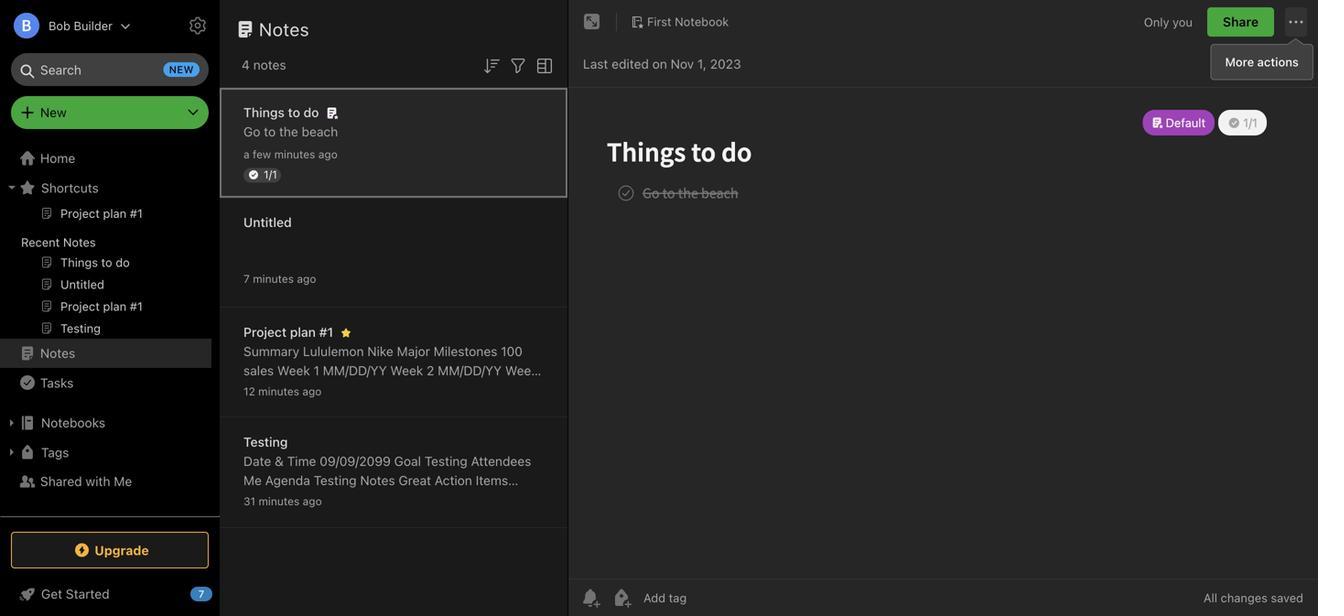 Task type: locate. For each thing, give the bounding box(es) containing it.
task up goal
[[392, 402, 419, 417]]

0 vertical spatial testing
[[244, 435, 288, 450]]

tree
[[0, 144, 220, 548]]

testing up 'action'
[[425, 454, 468, 469]]

expand tags image
[[5, 445, 19, 460]]

and
[[331, 511, 353, 527]]

5
[[474, 382, 482, 397]]

4 down lululemon
[[359, 382, 367, 397]]

4 task from the left
[[434, 402, 461, 417]]

week
[[277, 363, 310, 378], [391, 363, 423, 378], [505, 363, 538, 378], [322, 382, 355, 397], [438, 382, 471, 397]]

Add tag field
[[642, 590, 779, 606]]

1 horizontal spatial 2
[[427, 363, 434, 378]]

nike
[[368, 344, 394, 359]]

notes up up
[[360, 473, 395, 488]]

week down lululemon
[[322, 382, 355, 397]]

7 up the project
[[244, 272, 250, 285]]

ago
[[319, 148, 338, 161], [297, 272, 316, 285], [303, 385, 322, 398], [303, 495, 322, 508]]

actions
[[1258, 55, 1299, 69]]

1 vertical spatial meeting
[[244, 511, 292, 527]]

2
[[427, 363, 434, 378], [381, 402, 389, 417]]

to right go
[[264, 124, 276, 139]]

1
[[314, 363, 320, 378], [342, 402, 347, 417]]

me inside testing date & time 09/09/2099 goal testing attendees me agenda testing notes great action items assignee status clean up meeting notes send out meeting notes and actio...
[[244, 473, 262, 488]]

recent notes
[[21, 235, 96, 249]]

week down 100
[[505, 363, 538, 378]]

mm/dd/yy down sales
[[255, 382, 319, 397]]

shortcuts button
[[0, 173, 212, 202]]

assignee
[[244, 492, 297, 507]]

testing up status
[[314, 473, 357, 488]]

shared with me link
[[0, 467, 212, 496]]

first notebook
[[647, 15, 729, 28]]

0 vertical spatial 7
[[244, 272, 250, 285]]

edited
[[612, 56, 649, 71]]

notes inside group
[[63, 235, 96, 249]]

More actions field
[[1286, 7, 1308, 37]]

1 horizontal spatial 3
[[423, 402, 431, 417]]

attendees
[[471, 454, 531, 469]]

0 vertical spatial 1
[[314, 363, 320, 378]]

mm/dd/yy down major
[[370, 382, 434, 397]]

1 down lululemon
[[314, 363, 320, 378]]

few
[[253, 148, 271, 161]]

ago up plan
[[297, 272, 316, 285]]

new search field
[[24, 53, 200, 86]]

notes down 'action'
[[449, 492, 482, 507]]

notes up things
[[253, 57, 286, 72]]

3
[[244, 382, 252, 397], [423, 402, 431, 417]]

1 vertical spatial 2
[[381, 402, 389, 417]]

upgrade button
[[11, 532, 209, 569]]

lululemon
[[303, 344, 364, 359]]

7
[[244, 272, 250, 285], [199, 588, 204, 600]]

0 vertical spatial meeting
[[398, 492, 446, 507]]

up
[[379, 492, 394, 507]]

to left do
[[288, 105, 300, 120]]

beach
[[302, 124, 338, 139]]

notes down status
[[295, 511, 328, 527]]

shared
[[40, 474, 82, 489]]

minutes
[[274, 148, 315, 161], [253, 272, 294, 285], [258, 385, 299, 398], [259, 495, 300, 508]]

1 vertical spatial to
[[264, 124, 276, 139]]

le...
[[476, 402, 501, 417]]

mm/dd/yy down 12 minutes ago
[[244, 402, 308, 417]]

1/1
[[264, 168, 277, 181]]

expand note image
[[582, 11, 604, 33]]

minutes for 12 minutes ago
[[258, 385, 299, 398]]

0 vertical spatial 4
[[242, 57, 250, 72]]

plan
[[290, 325, 316, 340]]

1 vertical spatial 1
[[342, 402, 347, 417]]

0 horizontal spatial 3
[[244, 382, 252, 397]]

bob builder
[[49, 19, 113, 33]]

task
[[311, 402, 338, 417], [351, 402, 378, 417], [392, 402, 419, 417], [434, 402, 461, 417]]

only
[[1145, 15, 1170, 29]]

7 for 7 minutes ago
[[244, 272, 250, 285]]

1 horizontal spatial to
[[288, 105, 300, 120]]

notes right recent
[[63, 235, 96, 249]]

home
[[40, 151, 75, 166]]

more actions
[[1226, 55, 1299, 69]]

notes link
[[0, 339, 212, 368]]

2 horizontal spatial notes
[[449, 492, 482, 507]]

notes
[[259, 18, 310, 40], [63, 235, 96, 249], [40, 346, 75, 361], [360, 473, 395, 488]]

1 horizontal spatial 7
[[244, 272, 250, 285]]

minutes down "agenda"
[[259, 495, 300, 508]]

2 horizontal spatial testing
[[425, 454, 468, 469]]

1 vertical spatial notes
[[449, 492, 482, 507]]

task down 12 minutes ago
[[311, 402, 338, 417]]

minutes up the project
[[253, 272, 294, 285]]

1 horizontal spatial me
[[244, 473, 262, 488]]

first
[[647, 15, 672, 28]]

me down the date at bottom left
[[244, 473, 262, 488]]

minutes down go to the beach
[[274, 148, 315, 161]]

0 horizontal spatial testing
[[244, 435, 288, 450]]

tags button
[[0, 438, 212, 467]]

0 horizontal spatial 7
[[199, 588, 204, 600]]

1 task from the left
[[311, 402, 338, 417]]

builder
[[74, 19, 113, 33]]

7 left click to collapse 'icon'
[[199, 588, 204, 600]]

minutes for 7 minutes ago
[[253, 272, 294, 285]]

1 vertical spatial 4
[[359, 382, 367, 397]]

to
[[288, 105, 300, 120], [264, 124, 276, 139]]

1 vertical spatial 7
[[199, 588, 204, 600]]

minutes down sales
[[258, 385, 299, 398]]

&
[[275, 454, 284, 469]]

0 vertical spatial 2
[[427, 363, 434, 378]]

testing date & time 09/09/2099 goal testing attendees me agenda testing notes great action items assignee status clean up meeting notes send out meeting notes and actio...
[[244, 435, 539, 527]]

minutes for 31 minutes ago
[[259, 495, 300, 508]]

3 down major
[[423, 402, 431, 417]]

go to the beach
[[244, 124, 338, 139]]

tasks
[[40, 375, 74, 390]]

testing up the date at bottom left
[[244, 435, 288, 450]]

0 horizontal spatial to
[[264, 124, 276, 139]]

me
[[244, 473, 262, 488], [114, 474, 132, 489]]

Note Editor text field
[[569, 88, 1319, 579]]

notebook
[[675, 15, 729, 28]]

tags
[[41, 445, 69, 460]]

meeting
[[398, 492, 446, 507], [244, 511, 292, 527]]

you
[[1173, 15, 1193, 29]]

2 down major
[[427, 363, 434, 378]]

meeting down great
[[398, 492, 446, 507]]

3 down sales
[[244, 382, 252, 397]]

goal
[[394, 454, 421, 469]]

summary
[[244, 344, 300, 359]]

1 up 09/09/2099
[[342, 402, 347, 417]]

0 vertical spatial notes
[[253, 57, 286, 72]]

recent
[[21, 235, 60, 249]]

ago down lululemon
[[303, 385, 322, 398]]

1 vertical spatial testing
[[425, 454, 468, 469]]

Help and Learning task checklist field
[[0, 580, 220, 609]]

all
[[1204, 591, 1218, 605]]

ago for 7 minutes ago
[[297, 272, 316, 285]]

trash link
[[0, 507, 212, 537]]

trash
[[40, 514, 73, 529]]

0 vertical spatial 3
[[244, 382, 252, 397]]

task up 09/09/2099
[[351, 402, 378, 417]]

1 horizontal spatial testing
[[314, 473, 357, 488]]

2 vertical spatial notes
[[295, 511, 328, 527]]

do
[[304, 105, 319, 120]]

a
[[244, 148, 250, 161]]

7 for 7
[[199, 588, 204, 600]]

#1
[[319, 325, 333, 340]]

2 vertical spatial 4
[[465, 402, 473, 417]]

ago for 31 minutes ago
[[303, 495, 322, 508]]

2 down "nike" in the bottom of the page
[[381, 402, 389, 417]]

time
[[287, 454, 316, 469]]

great
[[399, 473, 431, 488]]

action
[[435, 473, 472, 488]]

things to do
[[244, 105, 319, 120]]

1 vertical spatial 3
[[423, 402, 431, 417]]

notes up 4 notes
[[259, 18, 310, 40]]

Add filters field
[[507, 53, 529, 77]]

first notebook button
[[625, 9, 736, 35]]

share button
[[1208, 7, 1275, 37]]

task left le...
[[434, 402, 461, 417]]

new button
[[11, 96, 209, 129]]

meeting down assignee
[[244, 511, 292, 527]]

4 left le...
[[465, 402, 473, 417]]

on
[[653, 56, 668, 71]]

0 horizontal spatial notes
[[253, 57, 286, 72]]

saved
[[1272, 591, 1304, 605]]

week up 12 minutes ago
[[277, 363, 310, 378]]

testing
[[244, 435, 288, 450], [425, 454, 468, 469], [314, 473, 357, 488]]

0 vertical spatial to
[[288, 105, 300, 120]]

1 horizontal spatial 4
[[359, 382, 367, 397]]

7 inside "help and learning task checklist" field
[[199, 588, 204, 600]]

4 up things
[[242, 57, 250, 72]]

ago down "agenda"
[[303, 495, 322, 508]]

tasks button
[[0, 368, 212, 397]]

me right with
[[114, 474, 132, 489]]

note window element
[[569, 0, 1319, 616]]



Task type: describe. For each thing, give the bounding box(es) containing it.
mm/dd/yy down milestones
[[438, 363, 502, 378]]

expand notebooks image
[[5, 416, 19, 430]]

View options field
[[529, 53, 556, 77]]

Search text field
[[24, 53, 196, 86]]

notes up tasks
[[40, 346, 75, 361]]

1 horizontal spatial 1
[[342, 402, 347, 417]]

3 task from the left
[[392, 402, 419, 417]]

things
[[244, 105, 285, 120]]

0 horizontal spatial 1
[[314, 363, 320, 378]]

add filters image
[[507, 55, 529, 77]]

4 notes
[[242, 57, 286, 72]]

add a reminder image
[[580, 587, 602, 609]]

items
[[476, 473, 508, 488]]

1 horizontal spatial meeting
[[398, 492, 446, 507]]

settings image
[[187, 15, 209, 37]]

2 task from the left
[[351, 402, 378, 417]]

agenda
[[265, 473, 310, 488]]

get started
[[41, 587, 110, 602]]

week left 5
[[438, 382, 471, 397]]

09/09/2099
[[320, 454, 391, 469]]

new
[[169, 64, 194, 76]]

click to collapse image
[[213, 582, 227, 604]]

shared with me
[[40, 474, 132, 489]]

0 horizontal spatial me
[[114, 474, 132, 489]]

more
[[1226, 55, 1255, 69]]

ago down beach
[[319, 148, 338, 161]]

to for things
[[288, 105, 300, 120]]

go
[[244, 124, 260, 139]]

out
[[519, 492, 539, 507]]

bob
[[49, 19, 71, 33]]

2023
[[710, 56, 741, 71]]

actio...
[[357, 511, 397, 527]]

summary lululemon nike major milestones 100 sales week 1 mm/dd/yy week 2 mm/dd/yy week 3 mm/dd/yy week 4 mm/dd/yy week 5 mm/dd/yy task 1 task 2 task 3 task 4 le...
[[244, 344, 538, 417]]

project
[[244, 325, 287, 340]]

0 horizontal spatial 4
[[242, 57, 250, 72]]

notes inside testing date & time 09/09/2099 goal testing attendees me agenda testing notes great action items assignee status clean up meeting notes send out meeting notes and actio...
[[360, 473, 395, 488]]

to for go
[[264, 124, 276, 139]]

31
[[244, 495, 256, 508]]

project plan #1
[[244, 325, 333, 340]]

notebooks link
[[0, 408, 212, 438]]

notebooks
[[41, 415, 105, 430]]

12 minutes ago
[[244, 385, 322, 398]]

shortcuts
[[41, 180, 99, 195]]

last
[[583, 56, 608, 71]]

1,
[[698, 56, 707, 71]]

only you
[[1145, 15, 1193, 29]]

all changes saved
[[1204, 591, 1304, 605]]

changes
[[1221, 591, 1268, 605]]

add tag image
[[611, 587, 633, 609]]

major
[[397, 344, 430, 359]]

12
[[244, 385, 255, 398]]

clean
[[342, 492, 376, 507]]

date
[[244, 454, 271, 469]]

31 minutes ago
[[244, 495, 322, 508]]

recent notes group
[[0, 202, 212, 346]]

with
[[86, 474, 110, 489]]

milestones
[[434, 344, 498, 359]]

100
[[501, 344, 523, 359]]

0 horizontal spatial meeting
[[244, 511, 292, 527]]

0 horizontal spatial 2
[[381, 402, 389, 417]]

week down major
[[391, 363, 423, 378]]

the
[[279, 124, 298, 139]]

a few minutes ago
[[244, 148, 338, 161]]

mm/dd/yy down lululemon
[[323, 363, 387, 378]]

new
[[40, 105, 67, 120]]

7 minutes ago
[[244, 272, 316, 285]]

send
[[486, 492, 516, 507]]

more actions image
[[1286, 11, 1308, 33]]

upgrade
[[95, 543, 149, 558]]

share
[[1223, 14, 1259, 29]]

sales
[[244, 363, 274, 378]]

more actions tooltip
[[1211, 38, 1314, 80]]

Sort options field
[[481, 53, 503, 77]]

get
[[41, 587, 62, 602]]

1 horizontal spatial notes
[[295, 511, 328, 527]]

untitled
[[244, 215, 292, 230]]

ago for 12 minutes ago
[[303, 385, 322, 398]]

last edited on nov 1, 2023
[[583, 56, 741, 71]]

2 vertical spatial testing
[[314, 473, 357, 488]]

status
[[301, 492, 339, 507]]

tree containing home
[[0, 144, 220, 548]]

2 horizontal spatial 4
[[465, 402, 473, 417]]

home link
[[0, 144, 220, 173]]

started
[[66, 587, 110, 602]]

Account field
[[0, 7, 131, 44]]

nov
[[671, 56, 694, 71]]



Task type: vqa. For each thing, say whether or not it's contained in the screenshot.
Assignee
yes



